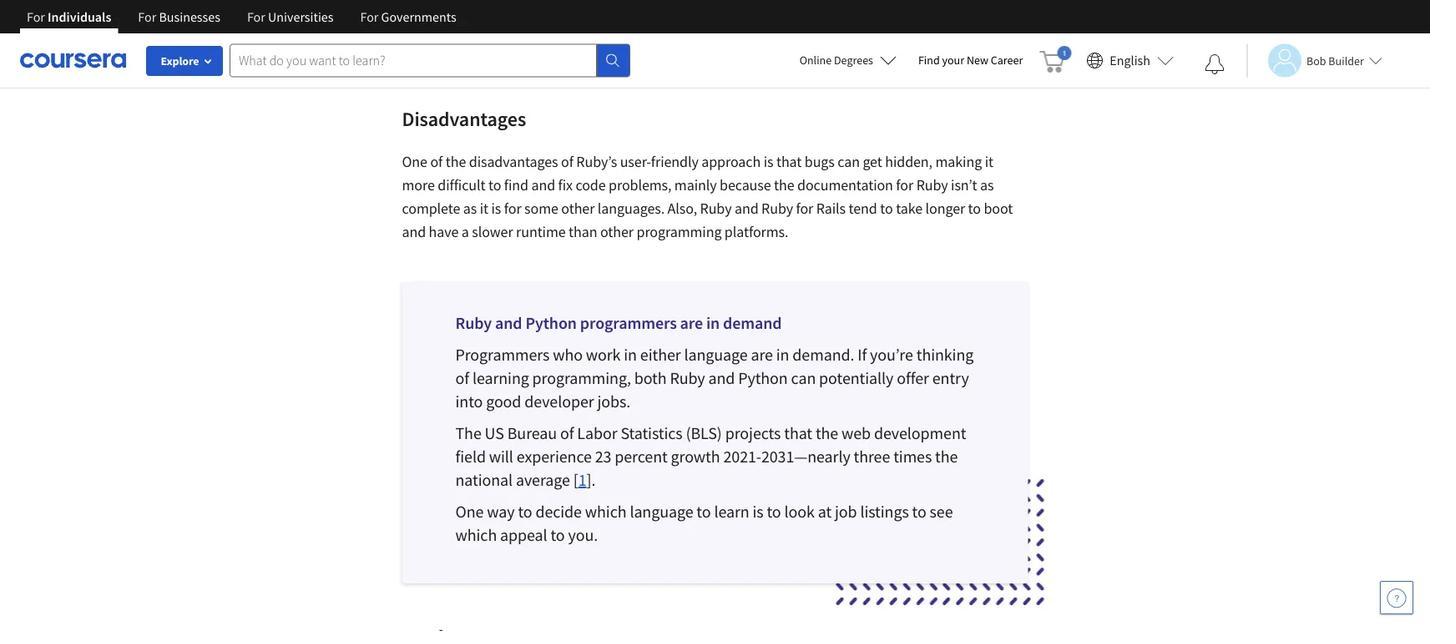 Task type: locate. For each thing, give the bounding box(es) containing it.
1 vertical spatial can
[[791, 368, 816, 389]]

for left individuals
[[27, 8, 45, 25]]

to left take
[[880, 199, 893, 218]]

shopping cart: 1 item image
[[1040, 46, 1072, 73]]

0 vertical spatial other
[[561, 199, 595, 218]]

2 horizontal spatial in
[[776, 344, 789, 365]]

1 horizontal spatial as
[[980, 176, 994, 195]]

disadvantages
[[469, 152, 558, 171]]

mainly
[[675, 176, 717, 195]]

way
[[487, 501, 515, 522]]

entry
[[932, 368, 969, 389]]

2 horizontal spatial for
[[896, 176, 914, 195]]

1 horizontal spatial which
[[585, 501, 627, 522]]

2 for from the left
[[138, 8, 156, 25]]

one inside one way to decide which language to learn is to look at job listings to see which appeal to you.
[[456, 501, 484, 522]]

which down way
[[456, 525, 497, 546]]

good
[[486, 391, 521, 412]]

listings
[[860, 501, 909, 522]]

in left demand.
[[776, 344, 789, 365]]

ruby
[[917, 176, 948, 195], [700, 199, 732, 218], [762, 199, 793, 218], [456, 313, 492, 334], [670, 368, 705, 389]]

4 for from the left
[[360, 8, 379, 25]]

other
[[561, 199, 595, 218], [600, 223, 634, 241]]

1 vertical spatial language
[[630, 501, 693, 522]]

one inside one of the disadvantages of ruby's user-friendly approach is that bugs can get hidden, making it more difficult to find and fix code problems, mainly because the documentation for ruby isn't as complete as it is for some other languages. also, ruby and ruby for rails tend to take longer to boot and have a slower runtime than other programming platforms.
[[402, 152, 427, 171]]

to left learn
[[697, 501, 711, 522]]

1 vertical spatial other
[[600, 223, 634, 241]]

language
[[684, 344, 748, 365], [630, 501, 693, 522]]

user-
[[620, 152, 651, 171]]

friendly
[[651, 152, 699, 171]]

of up experience
[[560, 423, 574, 444]]

development
[[874, 423, 966, 444]]

that
[[776, 152, 802, 171], [784, 423, 812, 444]]

as right 'isn't'
[[980, 176, 994, 195]]

for for governments
[[360, 8, 379, 25]]

1 vertical spatial it
[[480, 199, 489, 218]]

disadvantages
[[402, 106, 530, 131]]

0 horizontal spatial for
[[504, 199, 522, 218]]

for down find
[[504, 199, 522, 218]]

1 vertical spatial that
[[784, 423, 812, 444]]

can inside one of the disadvantages of ruby's user-friendly approach is that bugs can get hidden, making it more difficult to find and fix code problems, mainly because the documentation for ruby isn't as complete as it is for some other languages. also, ruby and ruby for rails tend to take longer to boot and have a slower runtime than other programming platforms.
[[838, 152, 860, 171]]

for down hidden,
[[896, 176, 914, 195]]

None search field
[[230, 44, 630, 77]]

is up slower
[[491, 199, 501, 218]]

of inside programmers who work in either language are in demand. if you're thinking of learning programming, both ruby and python can potentially offer entry into good developer jobs.
[[456, 368, 469, 389]]

some
[[524, 199, 558, 218]]

explore
[[161, 53, 199, 68]]

and down complete
[[402, 223, 426, 241]]

for left universities
[[247, 8, 265, 25]]

online degrees button
[[786, 42, 910, 78]]

0 vertical spatial as
[[980, 176, 994, 195]]

national
[[456, 470, 513, 491]]

for left governments
[[360, 8, 379, 25]]

new
[[967, 53, 989, 68]]

ruby and python programmers are in demand
[[456, 313, 782, 334]]

2 vertical spatial is
[[753, 501, 764, 522]]

thinking
[[917, 344, 974, 365]]

average
[[516, 470, 570, 491]]

labor
[[577, 423, 617, 444]]

ruby down mainly
[[700, 199, 732, 218]]

is up because
[[764, 152, 774, 171]]

1 horizontal spatial for
[[796, 199, 814, 218]]

programmers
[[456, 344, 550, 365]]

bob builder
[[1307, 53, 1364, 68]]

0 vertical spatial that
[[776, 152, 802, 171]]

boot
[[984, 199, 1013, 218]]

0 vertical spatial one
[[402, 152, 427, 171]]

complete
[[402, 199, 460, 218]]

1 horizontal spatial are
[[751, 344, 773, 365]]

as up a
[[463, 199, 477, 218]]

0 vertical spatial can
[[838, 152, 860, 171]]

ruby down 'either'
[[670, 368, 705, 389]]

language inside programmers who work in either language are in demand. if you're thinking of learning programming, both ruby and python can potentially offer entry into good developer jobs.
[[684, 344, 748, 365]]

1 vertical spatial are
[[751, 344, 773, 365]]

bugs
[[805, 152, 835, 171]]

one for the us bureau of labor statistics (bls) projects that the web development field will experience 23 percent growth 2021-2031—nearly three times the national average [
[[456, 501, 484, 522]]

isn't
[[951, 176, 977, 195]]

it right making
[[985, 152, 994, 171]]

3 for from the left
[[247, 8, 265, 25]]

are down demand
[[751, 344, 773, 365]]

to
[[488, 176, 501, 195], [880, 199, 893, 218], [968, 199, 981, 218], [518, 501, 532, 522], [697, 501, 711, 522], [767, 501, 781, 522], [912, 501, 927, 522], [551, 525, 565, 546]]

is
[[764, 152, 774, 171], [491, 199, 501, 218], [753, 501, 764, 522]]

individuals
[[48, 8, 111, 25]]

us
[[485, 423, 504, 444]]

learn
[[714, 501, 750, 522]]

python inside programmers who work in either language are in demand. if you're thinking of learning programming, both ruby and python can potentially offer entry into good developer jobs.
[[738, 368, 788, 389]]

language down demand
[[684, 344, 748, 365]]

0 horizontal spatial python
[[526, 313, 577, 334]]

one left way
[[456, 501, 484, 522]]

for left rails
[[796, 199, 814, 218]]

can up documentation at the right top of page
[[838, 152, 860, 171]]

which up "you."
[[585, 501, 627, 522]]

1 for from the left
[[27, 8, 45, 25]]

growth
[[671, 446, 720, 467]]

(bls)
[[686, 423, 722, 444]]

universities
[[268, 8, 334, 25]]

ruby inside programmers who work in either language are in demand. if you're thinking of learning programming, both ruby and python can potentially offer entry into good developer jobs.
[[670, 368, 705, 389]]

programming,
[[532, 368, 631, 389]]

decide
[[536, 501, 582, 522]]

it
[[985, 152, 994, 171], [480, 199, 489, 218]]

in left demand
[[706, 313, 720, 334]]

0 horizontal spatial one
[[402, 152, 427, 171]]

1 horizontal spatial can
[[838, 152, 860, 171]]

and up (bls)
[[708, 368, 735, 389]]

demand
[[723, 313, 782, 334]]

for left businesses
[[138, 8, 156, 25]]

other up than
[[561, 199, 595, 218]]

1 ].
[[578, 470, 596, 491]]

it up slower
[[480, 199, 489, 218]]

ruby's
[[576, 152, 617, 171]]

1 horizontal spatial one
[[456, 501, 484, 522]]

longer
[[926, 199, 965, 218]]

at
[[818, 501, 832, 522]]

0 horizontal spatial are
[[680, 313, 703, 334]]

one
[[402, 152, 427, 171], [456, 501, 484, 522]]

0 horizontal spatial can
[[791, 368, 816, 389]]

other down languages.
[[600, 223, 634, 241]]

2031—nearly
[[761, 446, 851, 467]]

0 vertical spatial language
[[684, 344, 748, 365]]

look
[[784, 501, 815, 522]]

programmers
[[580, 313, 677, 334]]

0 vertical spatial python
[[526, 313, 577, 334]]

and inside programmers who work in either language are in demand. if you're thinking of learning programming, both ruby and python can potentially offer entry into good developer jobs.
[[708, 368, 735, 389]]

web
[[842, 423, 871, 444]]

language down percent
[[630, 501, 693, 522]]

of up more
[[430, 152, 443, 171]]

1 horizontal spatial python
[[738, 368, 788, 389]]

help center image
[[1387, 588, 1407, 608]]

one up more
[[402, 152, 427, 171]]

are
[[680, 313, 703, 334], [751, 344, 773, 365]]

who
[[553, 344, 583, 365]]

0 horizontal spatial as
[[463, 199, 477, 218]]

What do you want to learn? text field
[[230, 44, 597, 77]]

that up "2031—nearly"
[[784, 423, 812, 444]]

in right work
[[624, 344, 637, 365]]

either
[[640, 344, 681, 365]]

percent
[[615, 446, 668, 467]]

can down demand.
[[791, 368, 816, 389]]

bureau
[[507, 423, 557, 444]]

and
[[531, 176, 555, 195], [735, 199, 759, 218], [402, 223, 426, 241], [495, 313, 522, 334], [708, 368, 735, 389]]

python up 'projects'
[[738, 368, 788, 389]]

23
[[595, 446, 612, 467]]

is right learn
[[753, 501, 764, 522]]

language inside one way to decide which language to learn is to look at job listings to see which appeal to you.
[[630, 501, 693, 522]]

python up who
[[526, 313, 577, 334]]

1 vertical spatial which
[[456, 525, 497, 546]]

0 vertical spatial it
[[985, 152, 994, 171]]

and left the fix
[[531, 176, 555, 195]]

1 link
[[578, 470, 587, 491]]

programming
[[637, 223, 722, 241]]

learning
[[473, 368, 529, 389]]

that left bugs
[[776, 152, 802, 171]]

builder
[[1329, 53, 1364, 68]]

1 vertical spatial one
[[456, 501, 484, 522]]

find
[[504, 176, 528, 195]]

offer
[[897, 368, 929, 389]]

for businesses
[[138, 8, 220, 25]]

are up 'either'
[[680, 313, 703, 334]]

of up into
[[456, 368, 469, 389]]

get
[[863, 152, 882, 171]]

three
[[854, 446, 890, 467]]

1 vertical spatial python
[[738, 368, 788, 389]]

the
[[446, 152, 466, 171], [774, 176, 795, 195], [816, 423, 839, 444], [935, 446, 958, 467]]



Task type: describe. For each thing, give the bounding box(es) containing it.
1 vertical spatial is
[[491, 199, 501, 218]]

0 horizontal spatial it
[[480, 199, 489, 218]]

languages.
[[598, 199, 665, 218]]

english button
[[1080, 33, 1181, 88]]

appeal
[[500, 525, 547, 546]]

potentially
[[819, 368, 894, 389]]

1 horizontal spatial it
[[985, 152, 994, 171]]

1 horizontal spatial other
[[600, 223, 634, 241]]

difficult
[[438, 176, 485, 195]]

one way to decide which language to learn is to look at job listings to see which appeal to you.
[[456, 501, 953, 546]]

find
[[918, 53, 940, 68]]

of inside the us bureau of labor statistics (bls) projects that the web development field will experience 23 percent growth 2021-2031—nearly three times the national average [
[[560, 423, 574, 444]]

making
[[936, 152, 982, 171]]

statistics
[[621, 423, 683, 444]]

banner navigation
[[13, 0, 470, 33]]

for for individuals
[[27, 8, 45, 25]]

the up difficult
[[446, 152, 466, 171]]

0 vertical spatial are
[[680, 313, 703, 334]]

that inside the us bureau of labor statistics (bls) projects that the web development field will experience 23 percent growth 2021-2031—nearly three times the national average [
[[784, 423, 812, 444]]

fix
[[558, 176, 573, 195]]

into
[[456, 391, 483, 412]]

0 vertical spatial is
[[764, 152, 774, 171]]

online
[[800, 53, 832, 68]]

times
[[894, 446, 932, 467]]

code
[[576, 176, 606, 195]]

to left boot
[[968, 199, 981, 218]]

for universities
[[247, 8, 334, 25]]

coursera image
[[20, 47, 126, 74]]

for governments
[[360, 8, 456, 25]]

one for disadvantages
[[402, 152, 427, 171]]

slower
[[472, 223, 513, 241]]

the
[[456, 423, 482, 444]]

1
[[578, 470, 587, 491]]

degrees
[[834, 53, 873, 68]]

and up programmers at the bottom left of the page
[[495, 313, 522, 334]]

ruby up "platforms." at the top of the page
[[762, 199, 793, 218]]

language for which
[[630, 501, 693, 522]]

also,
[[668, 199, 697, 218]]

take
[[896, 199, 923, 218]]

bob
[[1307, 53, 1326, 68]]

to up appeal
[[518, 501, 532, 522]]

both
[[634, 368, 667, 389]]

more
[[402, 176, 435, 195]]

if
[[858, 344, 867, 365]]

to down decide
[[551, 525, 565, 546]]

field
[[456, 446, 486, 467]]

0 horizontal spatial which
[[456, 525, 497, 546]]

work
[[586, 344, 621, 365]]

jobs.
[[597, 391, 631, 412]]

1 vertical spatial as
[[463, 199, 477, 218]]

your
[[942, 53, 965, 68]]

are inside programmers who work in either language are in demand. if you're thinking of learning programming, both ruby and python can potentially offer entry into good developer jobs.
[[751, 344, 773, 365]]

language for either
[[684, 344, 748, 365]]

one of the disadvantages of ruby's user-friendly approach is that bugs can get hidden, making it more difficult to find and fix code problems, mainly because the documentation for ruby isn't as complete as it is for some other languages. also, ruby and ruby for rails tend to take longer to boot and have a slower runtime than other programming platforms.
[[402, 152, 1013, 241]]

to left see
[[912, 501, 927, 522]]

to left look
[[767, 501, 781, 522]]

for for universities
[[247, 8, 265, 25]]

[
[[573, 470, 578, 491]]

see
[[930, 501, 953, 522]]

find your new career
[[918, 53, 1023, 68]]

to left find
[[488, 176, 501, 195]]

is inside one way to decide which language to learn is to look at job listings to see which appeal to you.
[[753, 501, 764, 522]]

approach
[[702, 152, 761, 171]]

1 horizontal spatial in
[[706, 313, 720, 334]]

platforms.
[[725, 223, 789, 241]]

of up the fix
[[561, 152, 574, 171]]

english
[[1110, 52, 1151, 69]]

].
[[587, 470, 596, 491]]

that inside one of the disadvantages of ruby's user-friendly approach is that bugs can get hidden, making it more difficult to find and fix code problems, mainly because the documentation for ruby isn't as complete as it is for some other languages. also, ruby and ruby for rails tend to take longer to boot and have a slower runtime than other programming platforms.
[[776, 152, 802, 171]]

online degrees
[[800, 53, 873, 68]]

the right because
[[774, 176, 795, 195]]

than
[[569, 223, 597, 241]]

explore button
[[146, 46, 223, 76]]

0 horizontal spatial in
[[624, 344, 637, 365]]

0 horizontal spatial other
[[561, 199, 595, 218]]

projects
[[725, 423, 781, 444]]

businesses
[[159, 8, 220, 25]]

and down because
[[735, 199, 759, 218]]

can inside programmers who work in either language are in demand. if you're thinking of learning programming, both ruby and python can potentially offer entry into good developer jobs.
[[791, 368, 816, 389]]

the right times
[[935, 446, 958, 467]]

developer
[[525, 391, 594, 412]]

job
[[835, 501, 857, 522]]

because
[[720, 176, 771, 195]]

the left web on the bottom right of page
[[816, 423, 839, 444]]

ruby up longer
[[917, 176, 948, 195]]

the us bureau of labor statistics (bls) projects that the web development field will experience 23 percent growth 2021-2031—nearly three times the national average [
[[456, 423, 966, 491]]

runtime
[[516, 223, 566, 241]]

experience
[[517, 446, 592, 467]]

show notifications image
[[1205, 54, 1225, 74]]

a
[[462, 223, 469, 241]]

for for businesses
[[138, 8, 156, 25]]

2021-
[[724, 446, 761, 467]]

for individuals
[[27, 8, 111, 25]]

0 vertical spatial which
[[585, 501, 627, 522]]

rails
[[816, 199, 846, 218]]

ruby up programmers at the bottom left of the page
[[456, 313, 492, 334]]

hidden,
[[885, 152, 933, 171]]

career
[[991, 53, 1023, 68]]

problems,
[[609, 176, 672, 195]]

you're
[[870, 344, 913, 365]]

tend
[[849, 199, 877, 218]]

find your new career link
[[910, 50, 1032, 71]]

you.
[[568, 525, 598, 546]]

have
[[429, 223, 459, 241]]

documentation
[[798, 176, 893, 195]]

demand.
[[793, 344, 855, 365]]



Task type: vqa. For each thing, say whether or not it's contained in the screenshot.
see all 5 star reviews
no



